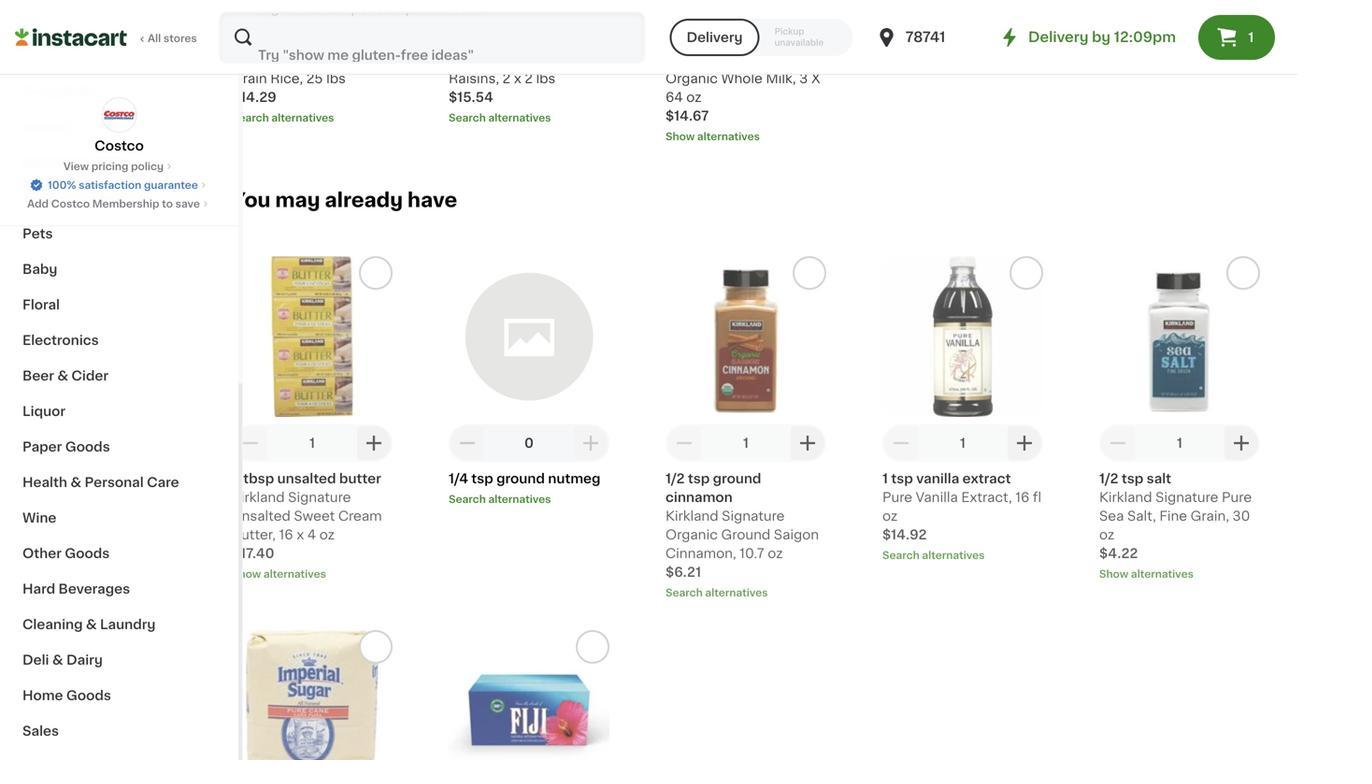 Task type: locate. For each thing, give the bounding box(es) containing it.
signature up ground
[[722, 510, 785, 523]]

decrement quantity image inside product group
[[673, 0, 696, 17]]

3
[[800, 72, 808, 85]]

alternatives down $14.92
[[923, 550, 985, 561]]

signature inside 2 tbsp unsalted butter kirkland signature unsalted sweet cream butter, 16 x 4 oz $17.40 show alternatives
[[288, 491, 351, 504]]

alternatives down $14.67
[[698, 131, 760, 142]]

sun maid organic raisins, 2 x 2 lbs $15.54 search alternatives
[[449, 53, 565, 123]]

delivery inside "delivery by 12:09pm" link
[[1029, 30, 1089, 44]]

organic up cinnamon, on the bottom
[[666, 528, 718, 541]]

2 horizontal spatial show alternatives button
[[1100, 567, 1261, 582]]

tsp inside 1 tsp vanilla extract pure vanilla extract, 16 fl oz $14.92 search alternatives
[[892, 472, 914, 485]]

kirkland down 'cup'
[[232, 53, 285, 66]]

kirkland inside 4 cups whole milk kirkland signature organic whole milk, 3 x 64 oz $14.67 show alternatives
[[666, 53, 719, 66]]

oz right 64
[[687, 91, 702, 104]]

kirkland inside 1/2 tsp salt kirkland signature pure sea salt, fine grain, 30 oz $4.22 show alternatives
[[1100, 491, 1153, 504]]

to
[[162, 199, 173, 209]]

product group
[[232, 0, 393, 125], [449, 0, 610, 125], [666, 0, 827, 144], [232, 256, 393, 582], [449, 256, 610, 507], [666, 256, 827, 600], [883, 256, 1044, 563], [1100, 256, 1261, 582], [232, 630, 393, 760], [449, 630, 610, 760]]

lbs right raisins,
[[536, 72, 556, 85]]

signature down grain at top left
[[288, 53, 351, 66]]

delivery up the whole
[[687, 31, 743, 44]]

1 horizontal spatial lbs
[[536, 72, 556, 85]]

16 inside 1 tsp vanilla extract pure vanilla extract, 16 fl oz $14.92 search alternatives
[[1016, 491, 1030, 504]]

sun
[[449, 53, 474, 66]]

x down sweet
[[297, 528, 304, 541]]

$4.22
[[1100, 547, 1138, 560]]

Search field
[[221, 13, 644, 62]]

1 ground from the left
[[497, 472, 545, 485]]

2 horizontal spatial show
[[1100, 569, 1129, 579]]

oz
[[687, 91, 702, 104], [883, 510, 898, 523], [320, 528, 335, 541], [1100, 528, 1115, 541], [768, 547, 783, 560]]

1/2 up the sea
[[1100, 472, 1119, 485]]

organic up 64
[[666, 72, 718, 85]]

kirkland for 2 tbsp unsalted butter
[[232, 491, 285, 504]]

cinnamon,
[[666, 547, 737, 560]]

rice
[[343, 34, 368, 48]]

beer & cider link
[[11, 358, 227, 394]]

2 increment quantity image from the left
[[580, 432, 602, 454]]

increment quantity image for 1/2 tsp ground cinnamon
[[797, 432, 819, 454]]

1/2 inside 1/2 tsp ground cinnamon kirkland signature organic ground saigon cinnamon, 10.7 oz $6.21 search alternatives
[[666, 472, 685, 485]]

view
[[63, 161, 89, 172]]

& for deli
[[52, 654, 63, 667]]

& right health
[[70, 476, 81, 489]]

0 vertical spatial 4
[[666, 34, 675, 48]]

increment quantity image
[[363, 0, 385, 17], [580, 0, 602, 17], [1014, 432, 1036, 454], [1231, 432, 1253, 454]]

costco logo image
[[101, 97, 137, 133]]

& right deli
[[52, 654, 63, 667]]

1 horizontal spatial 16
[[1016, 491, 1030, 504]]

1 cup long-grain rice kirkland signature long grain rice, 25 lbs $14.29 search alternatives
[[232, 34, 387, 123]]

dairy
[[66, 654, 103, 667]]

1 vertical spatial goods
[[65, 547, 110, 560]]

2 1/2 from the left
[[1100, 472, 1119, 485]]

1/2 for 1/2 tsp ground cinnamon
[[666, 472, 685, 485]]

kirkland down tbsp
[[232, 491, 285, 504]]

1 vertical spatial 16
[[279, 528, 293, 541]]

unsalted
[[232, 510, 291, 523]]

cinnamon
[[666, 491, 733, 504]]

alternatives inside 1 tsp vanilla extract pure vanilla extract, 16 fl oz $14.92 search alternatives
[[923, 550, 985, 561]]

oz inside 4 cups whole milk kirkland signature organic whole milk, 3 x 64 oz $14.67 show alternatives
[[687, 91, 702, 104]]

goods up beverages
[[65, 547, 110, 560]]

raisins,
[[449, 72, 499, 85]]

16 left fl
[[1016, 491, 1030, 504]]

product group containing sun maid organic raisins, 2 x 2 lbs
[[449, 0, 610, 125]]

64
[[666, 91, 683, 104]]

search inside 1/4 tsp ground nutmeg search alternatives
[[449, 494, 486, 504]]

alternatives down 0
[[489, 494, 551, 504]]

0 horizontal spatial pure
[[883, 491, 913, 504]]

increment quantity image up nutmeg
[[580, 432, 602, 454]]

1 horizontal spatial costco
[[95, 139, 144, 152]]

tsp for pure
[[892, 472, 914, 485]]

show alternatives button down fine
[[1100, 567, 1261, 582]]

snacks
[[22, 192, 71, 205]]

signature for 1/2 tsp ground cinnamon
[[722, 510, 785, 523]]

4 down sweet
[[307, 528, 316, 541]]

decrement quantity image up 1/4
[[456, 432, 479, 454]]

kirkland up the sea
[[1100, 491, 1153, 504]]

milk,
[[766, 72, 796, 85]]

ground inside 1/4 tsp ground nutmeg search alternatives
[[497, 472, 545, 485]]

search alternatives button down 25
[[232, 110, 393, 125]]

show alternatives button down the whole
[[666, 129, 827, 144]]

decrement quantity image
[[673, 0, 696, 17], [239, 432, 262, 454]]

$14.67
[[666, 109, 709, 122]]

2 right raisins,
[[525, 72, 533, 85]]

25
[[307, 72, 323, 85]]

search down $6.21
[[666, 588, 703, 598]]

signature up fine
[[1156, 491, 1219, 504]]

delivery for delivery
[[687, 31, 743, 44]]

deli & dairy link
[[11, 642, 227, 678]]

alternatives
[[272, 113, 334, 123], [489, 113, 551, 123], [698, 131, 760, 142], [489, 494, 551, 504], [923, 550, 985, 561], [264, 569, 326, 579], [1131, 569, 1194, 579], [706, 588, 768, 598]]

paper goods link
[[11, 429, 227, 465]]

1/2 up cinnamon
[[666, 472, 685, 485]]

alternatives down $15.54 at left top
[[489, 113, 551, 123]]

1 horizontal spatial delivery
[[1029, 30, 1089, 44]]

alternatives down $4.22
[[1131, 569, 1194, 579]]

search alternatives button for pure vanilla extract, 16 fl oz
[[883, 548, 1044, 563]]

78741 button
[[876, 11, 988, 64]]

1 horizontal spatial x
[[514, 72, 522, 85]]

beer & cider
[[22, 369, 109, 383]]

0 vertical spatial decrement quantity image
[[673, 0, 696, 17]]

decrement quantity image
[[239, 0, 262, 17], [456, 0, 479, 17], [456, 432, 479, 454], [673, 432, 696, 454], [890, 432, 913, 454], [1107, 432, 1130, 454]]

0 horizontal spatial 16
[[279, 528, 293, 541]]

tbsp
[[243, 472, 274, 485]]

signature
[[288, 53, 351, 66], [722, 53, 785, 66], [288, 491, 351, 504], [1156, 491, 1219, 504], [722, 510, 785, 523]]

2 left tbsp
[[232, 472, 240, 485]]

pure inside 1 tsp vanilla extract pure vanilla extract, 16 fl oz $14.92 search alternatives
[[883, 491, 913, 504]]

signature for 2 tbsp unsalted butter
[[288, 491, 351, 504]]

alternatives inside 1/2 tsp ground cinnamon kirkland signature organic ground saigon cinnamon, 10.7 oz $6.21 search alternatives
[[706, 588, 768, 598]]

search down $15.54 at left top
[[449, 113, 486, 123]]

signature inside 1 cup long-grain rice kirkland signature long grain rice, 25 lbs $14.29 search alternatives
[[288, 53, 351, 66]]

x right raisins,
[[514, 72, 522, 85]]

maid
[[477, 53, 510, 66]]

decrement quantity image up $14.92
[[890, 432, 913, 454]]

tsp left vanilla
[[892, 472, 914, 485]]

lbs right 25
[[326, 72, 346, 85]]

0 horizontal spatial delivery
[[687, 31, 743, 44]]

by
[[1092, 30, 1111, 44]]

1 horizontal spatial increment quantity image
[[580, 432, 602, 454]]

4 tsp from the left
[[1122, 472, 1144, 485]]

0 horizontal spatial x
[[297, 528, 304, 541]]

search alternatives button down $15.54 at left top
[[449, 110, 610, 125]]

signature for 4 cups whole milk
[[722, 53, 785, 66]]

show inside 2 tbsp unsalted butter kirkland signature unsalted sweet cream butter, 16 x 4 oz $17.40 show alternatives
[[232, 569, 261, 579]]

add costco membership to save link
[[27, 196, 211, 211]]

0 horizontal spatial 2
[[232, 472, 240, 485]]

household
[[22, 85, 96, 98]]

1 increment quantity image from the left
[[363, 432, 385, 454]]

0 horizontal spatial ground
[[497, 472, 545, 485]]

1 vertical spatial 4
[[307, 528, 316, 541]]

increment quantity image
[[363, 432, 385, 454], [580, 432, 602, 454], [797, 432, 819, 454]]

pure up '30' at the bottom right
[[1222, 491, 1252, 504]]

1 horizontal spatial pure
[[1222, 491, 1252, 504]]

& inside health & personal care 'link'
[[70, 476, 81, 489]]

tsp inside 1/2 tsp ground cinnamon kirkland signature organic ground saigon cinnamon, 10.7 oz $6.21 search alternatives
[[688, 472, 710, 485]]

costco down 100%
[[51, 199, 90, 209]]

deli & dairy
[[22, 654, 103, 667]]

show
[[666, 131, 695, 142], [232, 569, 261, 579], [1100, 569, 1129, 579]]

cups
[[678, 34, 711, 48]]

organic for 4
[[666, 72, 718, 85]]

2
[[503, 72, 511, 85], [525, 72, 533, 85], [232, 472, 240, 485]]

oz down the sea
[[1100, 528, 1115, 541]]

kirkland inside 2 tbsp unsalted butter kirkland signature unsalted sweet cream butter, 16 x 4 oz $17.40 show alternatives
[[232, 491, 285, 504]]

2 vertical spatial organic
[[666, 528, 718, 541]]

search down 1/4
[[449, 494, 486, 504]]

0 horizontal spatial lbs
[[326, 72, 346, 85]]

1 horizontal spatial decrement quantity image
[[673, 0, 696, 17]]

oz inside 2 tbsp unsalted butter kirkland signature unsalted sweet cream butter, 16 x 4 oz $17.40 show alternatives
[[320, 528, 335, 541]]

kirkland down cups
[[666, 53, 719, 66]]

1/2 inside 1/2 tsp salt kirkland signature pure sea salt, fine grain, 30 oz $4.22 show alternatives
[[1100, 472, 1119, 485]]

tsp for search
[[472, 472, 494, 485]]

home
[[22, 689, 63, 702]]

pure up $14.92
[[883, 491, 913, 504]]

ground up cinnamon
[[713, 472, 762, 485]]

signature inside 1/2 tsp ground cinnamon kirkland signature organic ground saigon cinnamon, 10.7 oz $6.21 search alternatives
[[722, 510, 785, 523]]

& inside beer & cider link
[[57, 369, 68, 383]]

other goods link
[[11, 536, 227, 571]]

signature up sweet
[[288, 491, 351, 504]]

tsp up cinnamon
[[688, 472, 710, 485]]

snacks & candy link
[[11, 180, 227, 216]]

show down $14.67
[[666, 131, 695, 142]]

increment quantity image for decrement quantity icon above the sun on the top left of the page
[[580, 0, 602, 17]]

1 horizontal spatial show alternatives button
[[666, 129, 827, 144]]

0 horizontal spatial 4
[[307, 528, 316, 541]]

kirkland
[[232, 53, 285, 66], [666, 53, 719, 66], [232, 491, 285, 504], [1100, 491, 1153, 504], [666, 510, 719, 523]]

vanilla
[[917, 472, 960, 485]]

16 down unsalted
[[279, 528, 293, 541]]

hard
[[22, 583, 55, 596]]

cleaning
[[22, 618, 83, 631]]

home goods link
[[11, 678, 227, 714]]

2 down maid
[[503, 72, 511, 85]]

1/2 tsp ground cinnamon kirkland signature organic ground saigon cinnamon, 10.7 oz $6.21 search alternatives
[[666, 472, 819, 598]]

ground
[[497, 472, 545, 485], [713, 472, 762, 485]]

& inside deli & dairy link
[[52, 654, 63, 667]]

floral link
[[11, 287, 227, 323]]

cleaning & laundry
[[22, 618, 156, 631]]

search alternatives button for sun maid organic raisins, 2 x 2 lbs
[[449, 110, 610, 125]]

show down $17.40
[[232, 569, 261, 579]]

oz inside 1 tsp vanilla extract pure vanilla extract, 16 fl oz $14.92 search alternatives
[[883, 510, 898, 523]]

0 horizontal spatial show
[[232, 569, 261, 579]]

& inside cleaning & laundry link
[[86, 618, 97, 631]]

increment quantity image up butter
[[363, 432, 385, 454]]

search alternatives button down 10.7
[[666, 585, 827, 600]]

search inside 1 tsp vanilla extract pure vanilla extract, 16 fl oz $14.92 search alternatives
[[883, 550, 920, 561]]

oz up $14.92
[[883, 510, 898, 523]]

2 inside 2 tbsp unsalted butter kirkland signature unsalted sweet cream butter, 16 x 4 oz $17.40 show alternatives
[[232, 472, 240, 485]]

4 cups whole milk kirkland signature organic whole milk, 3 x 64 oz $14.67 show alternatives
[[666, 34, 821, 142]]

organic for 1/2
[[666, 528, 718, 541]]

tsp inside 1/2 tsp salt kirkland signature pure sea salt, fine grain, 30 oz $4.22 show alternatives
[[1122, 472, 1144, 485]]

alternatives down 10.7
[[706, 588, 768, 598]]

1 vertical spatial decrement quantity image
[[239, 432, 262, 454]]

increment quantity image for decrement quantity icon over 'cup'
[[363, 0, 385, 17]]

1 horizontal spatial 1/2
[[1100, 472, 1119, 485]]

bakery
[[22, 121, 70, 134]]

unsalted
[[277, 472, 336, 485]]

0 vertical spatial goods
[[65, 440, 110, 454]]

nutmeg
[[548, 472, 601, 485]]

0 horizontal spatial show alternatives button
[[232, 567, 393, 582]]

kirkland inside 1/2 tsp ground cinnamon kirkland signature organic ground saigon cinnamon, 10.7 oz $6.21 search alternatives
[[666, 510, 719, 523]]

0 horizontal spatial 1/2
[[666, 472, 685, 485]]

1/2
[[666, 472, 685, 485], [1100, 472, 1119, 485]]

2 pure from the left
[[1222, 491, 1252, 504]]

tsp left the salt
[[1122, 472, 1144, 485]]

2 tbsp unsalted butter kirkland signature unsalted sweet cream butter, 16 x 4 oz $17.40 show alternatives
[[232, 472, 382, 579]]

paper goods
[[22, 440, 110, 454]]

0 vertical spatial 16
[[1016, 491, 1030, 504]]

0
[[525, 437, 534, 450]]

4 inside 4 cups whole milk kirkland signature organic whole milk, 3 x 64 oz $14.67 show alternatives
[[666, 34, 675, 48]]

organic inside sun maid organic raisins, 2 x 2 lbs $15.54 search alternatives
[[513, 53, 565, 66]]

salt,
[[1128, 510, 1157, 523]]

wine
[[22, 512, 56, 525]]

0 vertical spatial organic
[[513, 53, 565, 66]]

kirkland for 1/2 tsp ground cinnamon
[[666, 510, 719, 523]]

add costco membership to save
[[27, 199, 200, 209]]

decrement quantity image up cups
[[673, 0, 696, 17]]

& inside meat & seafood link
[[60, 156, 71, 169]]

show alternatives button for show
[[666, 129, 827, 144]]

product group containing 1 cup long-grain rice
[[232, 0, 393, 125]]

4 left cups
[[666, 34, 675, 48]]

search alternatives button down nutmeg
[[449, 492, 610, 507]]

search alternatives button for kirkland signature long grain rice, 25 lbs
[[232, 110, 393, 125]]

& down 100%
[[75, 192, 85, 205]]

& inside snacks & candy link
[[75, 192, 85, 205]]

0 vertical spatial x
[[514, 72, 522, 85]]

1 horizontal spatial 4
[[666, 34, 675, 48]]

goods down dairy
[[66, 689, 111, 702]]

None search field
[[219, 11, 646, 64]]

product group containing 0
[[449, 256, 610, 507]]

& for beer
[[57, 369, 68, 383]]

liquor
[[22, 405, 66, 418]]

show alternatives button down sweet
[[232, 567, 393, 582]]

increment quantity image for decrement quantity icon above $14.92
[[1014, 432, 1036, 454]]

costco up view pricing policy link
[[95, 139, 144, 152]]

signature up the whole
[[722, 53, 785, 66]]

organic inside 1/2 tsp ground cinnamon kirkland signature organic ground saigon cinnamon, 10.7 oz $6.21 search alternatives
[[666, 528, 718, 541]]

oz inside 1/2 tsp salt kirkland signature pure sea salt, fine grain, 30 oz $4.22 show alternatives
[[1100, 528, 1115, 541]]

& right beer on the left of the page
[[57, 369, 68, 383]]

& down beverages
[[86, 618, 97, 631]]

sweet
[[294, 510, 335, 523]]

goods
[[65, 440, 110, 454], [65, 547, 110, 560], [66, 689, 111, 702]]

2 vertical spatial goods
[[66, 689, 111, 702]]

vanilla
[[916, 491, 958, 504]]

butter,
[[232, 528, 276, 541]]

oz down sweet
[[320, 528, 335, 541]]

1 pure from the left
[[883, 491, 913, 504]]

product group containing 4 cups whole milk
[[666, 0, 827, 144]]

alternatives down 25
[[272, 113, 334, 123]]

care
[[147, 476, 179, 489]]

1 1/2 from the left
[[666, 472, 685, 485]]

pets link
[[11, 216, 227, 252]]

decrement quantity image up tbsp
[[239, 432, 262, 454]]

1 horizontal spatial ground
[[713, 472, 762, 485]]

1 inside 1 button
[[1249, 31, 1254, 44]]

show down $4.22
[[1100, 569, 1129, 579]]

search down $14.92
[[883, 550, 920, 561]]

organic inside 4 cups whole milk kirkland signature organic whole milk, 3 x 64 oz $14.67 show alternatives
[[666, 72, 718, 85]]

whole
[[715, 34, 755, 48]]

3 increment quantity image from the left
[[797, 432, 819, 454]]

0 horizontal spatial increment quantity image
[[363, 432, 385, 454]]

increment quantity image up the saigon
[[797, 432, 819, 454]]

meat & seafood
[[22, 156, 131, 169]]

organic right maid
[[513, 53, 565, 66]]

1 vertical spatial organic
[[666, 72, 718, 85]]

delivery left by at right
[[1029, 30, 1089, 44]]

search down $14.29
[[232, 113, 269, 123]]

1/4 tsp ground nutmeg search alternatives
[[449, 472, 601, 504]]

&
[[60, 156, 71, 169], [75, 192, 85, 205], [57, 369, 68, 383], [70, 476, 81, 489], [86, 618, 97, 631], [52, 654, 63, 667]]

1 vertical spatial x
[[297, 528, 304, 541]]

ground for cinnamon
[[713, 472, 762, 485]]

2 ground from the left
[[713, 472, 762, 485]]

2 horizontal spatial 2
[[525, 72, 533, 85]]

ground down 0
[[497, 472, 545, 485]]

ground inside 1/2 tsp ground cinnamon kirkland signature organic ground saigon cinnamon, 10.7 oz $6.21 search alternatives
[[713, 472, 762, 485]]

2 horizontal spatial increment quantity image
[[797, 432, 819, 454]]

1 tsp from the left
[[472, 472, 494, 485]]

78741
[[906, 30, 946, 44]]

search alternatives button down $14.92
[[883, 548, 1044, 563]]

x
[[514, 72, 522, 85], [297, 528, 304, 541]]

& up 100%
[[60, 156, 71, 169]]

baby link
[[11, 252, 227, 287]]

1 vertical spatial costco
[[51, 199, 90, 209]]

alternatives down $17.40
[[264, 569, 326, 579]]

1 lbs from the left
[[326, 72, 346, 85]]

organic
[[513, 53, 565, 66], [666, 72, 718, 85], [666, 528, 718, 541]]

tsp inside 1/4 tsp ground nutmeg search alternatives
[[472, 472, 494, 485]]

search alternatives button for kirkland signature organic ground saigon cinnamon, 10.7 oz
[[666, 585, 827, 600]]

16
[[1016, 491, 1030, 504], [279, 528, 293, 541]]

2 tsp from the left
[[688, 472, 710, 485]]

alternatives inside 1 cup long-grain rice kirkland signature long grain rice, 25 lbs $14.29 search alternatives
[[272, 113, 334, 123]]

1/2 for 1/2 tsp salt
[[1100, 472, 1119, 485]]

signature inside 4 cups whole milk kirkland signature organic whole milk, 3 x 64 oz $14.67 show alternatives
[[722, 53, 785, 66]]

goods up health & personal care
[[65, 440, 110, 454]]

kirkland down cinnamon
[[666, 510, 719, 523]]

2 lbs from the left
[[536, 72, 556, 85]]

1 horizontal spatial show
[[666, 131, 695, 142]]

3 tsp from the left
[[892, 472, 914, 485]]

oz right 10.7
[[768, 547, 783, 560]]

x
[[812, 72, 821, 85]]

alternatives inside 4 cups whole milk kirkland signature organic whole milk, 3 x 64 oz $14.67 show alternatives
[[698, 131, 760, 142]]

signature inside 1/2 tsp salt kirkland signature pure sea salt, fine grain, 30 oz $4.22 show alternatives
[[1156, 491, 1219, 504]]

tsp right 1/4
[[472, 472, 494, 485]]

delivery inside "delivery" button
[[687, 31, 743, 44]]



Task type: vqa. For each thing, say whether or not it's contained in the screenshot.
Organic to the bottom
yes



Task type: describe. For each thing, give the bounding box(es) containing it.
tsp for kirkland
[[688, 472, 710, 485]]

delivery button
[[670, 19, 760, 56]]

0 horizontal spatial decrement quantity image
[[239, 432, 262, 454]]

1 inside 1 tsp vanilla extract pure vanilla extract, 16 fl oz $14.92 search alternatives
[[883, 472, 888, 485]]

meat
[[22, 156, 57, 169]]

oz inside 1/2 tsp ground cinnamon kirkland signature organic ground saigon cinnamon, 10.7 oz $6.21 search alternatives
[[768, 547, 783, 560]]

bakery link
[[11, 109, 227, 145]]

& for health
[[70, 476, 81, 489]]

electronics
[[22, 334, 99, 347]]

grain,
[[1191, 510, 1230, 523]]

increment quantity image for decrement quantity icon above the sea
[[1231, 432, 1253, 454]]

floral
[[22, 298, 60, 311]]

guarantee
[[144, 180, 198, 190]]

delivery for delivery by 12:09pm
[[1029, 30, 1089, 44]]

health & personal care link
[[11, 465, 227, 500]]

search inside 1/2 tsp ground cinnamon kirkland signature organic ground saigon cinnamon, 10.7 oz $6.21 search alternatives
[[666, 588, 703, 598]]

& for cleaning
[[86, 618, 97, 631]]

instacart logo image
[[15, 26, 127, 49]]

decrement quantity image up the sea
[[1107, 432, 1130, 454]]

increment quantity image for 2 tbsp unsalted butter
[[363, 432, 385, 454]]

100% satisfaction guarantee button
[[29, 174, 209, 193]]

$6.21
[[666, 566, 701, 579]]

grain
[[232, 72, 267, 85]]

show alternatives button for $17.40
[[232, 567, 393, 582]]

health & personal care
[[22, 476, 179, 489]]

add
[[27, 199, 49, 209]]

4 inside 2 tbsp unsalted butter kirkland signature unsalted sweet cream butter, 16 x 4 oz $17.40 show alternatives
[[307, 528, 316, 541]]

kirkland inside 1 cup long-grain rice kirkland signature long grain rice, 25 lbs $14.29 search alternatives
[[232, 53, 285, 66]]

fine
[[1160, 510, 1188, 523]]

service type group
[[670, 19, 853, 56]]

long-
[[270, 34, 305, 48]]

lbs inside 1 cup long-grain rice kirkland signature long grain rice, 25 lbs $14.29 search alternatives
[[326, 72, 346, 85]]

search inside 1 cup long-grain rice kirkland signature long grain rice, 25 lbs $14.29 search alternatives
[[232, 113, 269, 123]]

pure inside 1/2 tsp salt kirkland signature pure sea salt, fine grain, 30 oz $4.22 show alternatives
[[1222, 491, 1252, 504]]

hard beverages
[[22, 583, 130, 596]]

& for meat
[[60, 156, 71, 169]]

x inside sun maid organic raisins, 2 x 2 lbs $15.54 search alternatives
[[514, 72, 522, 85]]

alternatives inside sun maid organic raisins, 2 x 2 lbs $15.54 search alternatives
[[489, 113, 551, 123]]

cup
[[241, 34, 266, 48]]

decrement quantity image up 'cup'
[[239, 0, 262, 17]]

goods for other goods
[[65, 547, 110, 560]]

alternatives inside 1/2 tsp salt kirkland signature pure sea salt, fine grain, 30 oz $4.22 show alternatives
[[1131, 569, 1194, 579]]

butter
[[339, 472, 381, 485]]

30
[[1233, 510, 1251, 523]]

you
[[232, 190, 271, 210]]

sea
[[1100, 510, 1125, 523]]

12:09pm
[[1114, 30, 1177, 44]]

search inside sun maid organic raisins, 2 x 2 lbs $15.54 search alternatives
[[449, 113, 486, 123]]

$14.92
[[883, 528, 927, 541]]

alternatives inside 1/4 tsp ground nutmeg search alternatives
[[489, 494, 551, 504]]

delivery by 12:09pm
[[1029, 30, 1177, 44]]

satisfaction
[[79, 180, 141, 190]]

cream
[[338, 510, 382, 523]]

you may already have
[[232, 190, 457, 210]]

personal
[[85, 476, 144, 489]]

candy
[[89, 192, 133, 205]]

pets
[[22, 227, 53, 240]]

grain
[[305, 34, 339, 48]]

kirkland for 4 cups whole milk
[[666, 53, 719, 66]]

already
[[325, 190, 403, 210]]

have
[[408, 190, 457, 210]]

whole
[[721, 72, 763, 85]]

rice,
[[271, 72, 303, 85]]

decrement quantity image up the sun on the top left of the page
[[456, 0, 479, 17]]

$15.54
[[449, 91, 494, 104]]

snacks & candy
[[22, 192, 133, 205]]

tsp for signature
[[1122, 472, 1144, 485]]

delivery by 12:09pm link
[[999, 26, 1177, 49]]

policy
[[131, 161, 164, 172]]

decrement quantity image up cinnamon
[[673, 432, 696, 454]]

lbs inside sun maid organic raisins, 2 x 2 lbs $15.54 search alternatives
[[536, 72, 556, 85]]

ground for nutmeg
[[497, 472, 545, 485]]

16 inside 2 tbsp unsalted butter kirkland signature unsalted sweet cream butter, 16 x 4 oz $17.40 show alternatives
[[279, 528, 293, 541]]

1 horizontal spatial 2
[[503, 72, 511, 85]]

& for snacks
[[75, 192, 85, 205]]

cider
[[71, 369, 109, 383]]

beverages
[[58, 583, 130, 596]]

show alternatives button for alternatives
[[1100, 567, 1261, 582]]

goods for home goods
[[66, 689, 111, 702]]

$14.29
[[232, 91, 277, 104]]

pricing
[[91, 161, 128, 172]]

may
[[275, 190, 320, 210]]

meat & seafood link
[[11, 145, 227, 180]]

membership
[[92, 199, 159, 209]]

stores
[[164, 33, 197, 43]]

view pricing policy
[[63, 161, 164, 172]]

milk
[[758, 34, 786, 48]]

goods for paper goods
[[65, 440, 110, 454]]

1 inside 1 cup long-grain rice kirkland signature long grain rice, 25 lbs $14.29 search alternatives
[[232, 34, 238, 48]]

1/2 tsp salt kirkland signature pure sea salt, fine grain, 30 oz $4.22 show alternatives
[[1100, 472, 1252, 579]]

10.7
[[740, 547, 765, 560]]

extract,
[[962, 491, 1013, 504]]

seafood
[[74, 156, 131, 169]]

0 horizontal spatial costco
[[51, 199, 90, 209]]

baby
[[22, 263, 57, 276]]

1/4
[[449, 472, 468, 485]]

100% satisfaction guarantee
[[48, 180, 198, 190]]

saigon
[[774, 528, 819, 541]]

show inside 4 cups whole milk kirkland signature organic whole milk, 3 x 64 oz $14.67 show alternatives
[[666, 131, 695, 142]]

x inside 2 tbsp unsalted butter kirkland signature unsalted sweet cream butter, 16 x 4 oz $17.40 show alternatives
[[297, 528, 304, 541]]

household link
[[11, 74, 227, 109]]

all stores link
[[15, 11, 198, 64]]

hard beverages link
[[11, 571, 227, 607]]

cleaning & laundry link
[[11, 607, 227, 642]]

0 vertical spatial costco
[[95, 139, 144, 152]]

costco link
[[95, 97, 144, 155]]

salt
[[1147, 472, 1172, 485]]

show inside 1/2 tsp salt kirkland signature pure sea salt, fine grain, 30 oz $4.22 show alternatives
[[1100, 569, 1129, 579]]

fl
[[1033, 491, 1042, 504]]

laundry
[[100, 618, 156, 631]]

health
[[22, 476, 67, 489]]

1 tsp vanilla extract pure vanilla extract, 16 fl oz $14.92 search alternatives
[[883, 472, 1042, 561]]

beer
[[22, 369, 54, 383]]

alternatives inside 2 tbsp unsalted butter kirkland signature unsalted sweet cream butter, 16 x 4 oz $17.40 show alternatives
[[264, 569, 326, 579]]



